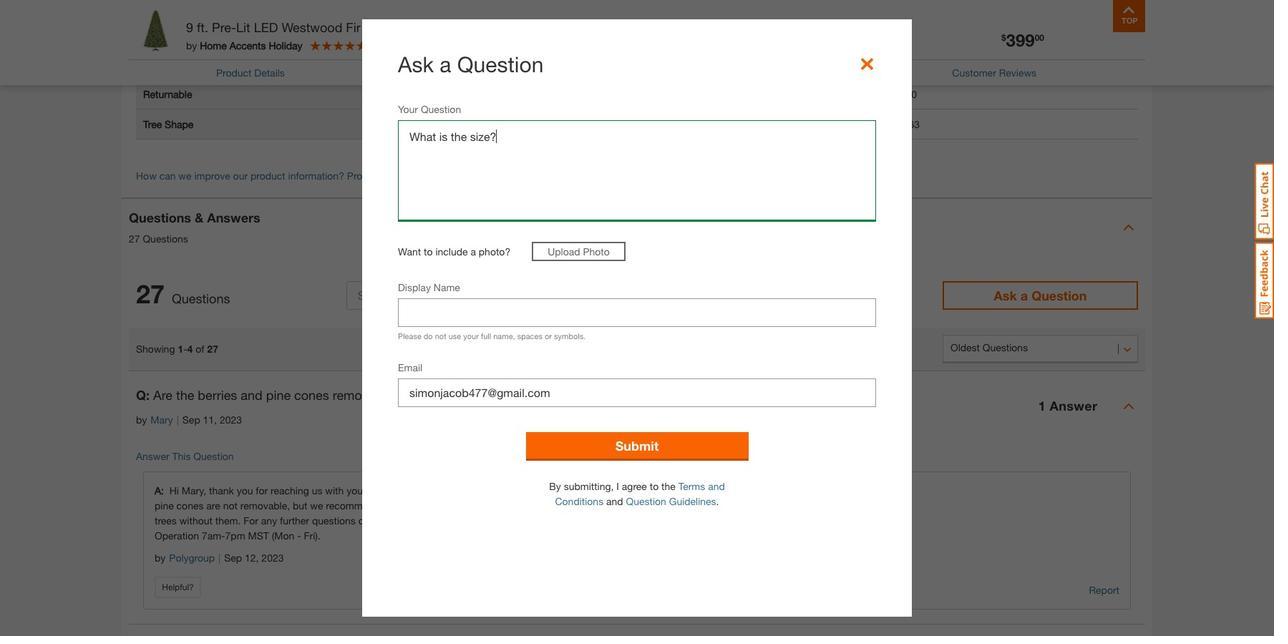 Task type: locate. For each thing, give the bounding box(es) containing it.
ask inside main content
[[398, 51, 434, 76]]

1 vertical spatial -
[[297, 530, 301, 542]]

sep left 12,
[[224, 552, 242, 564]]

0 horizontal spatial of
[[182, 28, 191, 40]]

product image image
[[132, 7, 179, 54]]

home
[[200, 39, 227, 51]]

0 vertical spatial 1
[[178, 343, 183, 355]]

lights right 9
[[194, 28, 221, 40]]

2 vertical spatial of
[[600, 515, 609, 527]]

hesitate
[[385, 515, 420, 527]]

27 down how
[[129, 233, 140, 245]]

-
[[183, 343, 187, 355], [297, 530, 301, 542]]

0 vertical spatial pine
[[266, 387, 291, 403]]

0 vertical spatial sep
[[182, 414, 200, 426]]

mst
[[248, 530, 269, 542]]

and up .
[[708, 481, 725, 493]]

1 vertical spatial by
[[136, 414, 147, 426]]

customer
[[953, 67, 997, 79]]

photo
[[583, 245, 610, 258]]

customer reviews button
[[953, 65, 1037, 80], [953, 65, 1037, 80]]

white
[[593, 19, 626, 35]]

with up recommend
[[325, 485, 344, 497]]

as
[[496, 500, 506, 512]]

0 horizontal spatial not
[[223, 500, 238, 512]]

submit button
[[526, 433, 749, 459]]

1 vertical spatial answer
[[136, 450, 169, 462]]

$ 399 00
[[1002, 30, 1045, 50]]

number of lights
[[143, 28, 221, 40]]

ask a question main content
[[0, 0, 1275, 637]]

None text field
[[398, 298, 877, 327]]

i
[[617, 481, 619, 493]]

full
[[394, 118, 410, 130]]

christmas
[[414, 19, 472, 35], [570, 500, 616, 512]]

0 horizontal spatial sep
[[182, 414, 200, 426]]

reaching
[[271, 485, 309, 497]]

questions
[[129, 210, 191, 226], [143, 233, 188, 245], [172, 291, 230, 306]]

us
[[312, 485, 323, 497], [456, 515, 466, 527]]

symbols.
[[554, 331, 586, 341]]

1 vertical spatial 2023
[[262, 552, 284, 564]]

with inside hi mary, thank you for reaching us with your question. regarding your question, no, the berries and pine cones are not removable, but we recommend you check other models, as we also have christmas trees without them. for any further questions don't hesitate to give us a call at 888.919.0070 hours of operation 7am-7pm mst (mon - fri).
[[325, 485, 344, 497]]

fairy
[[666, 19, 694, 35]]

we right can
[[179, 170, 192, 182]]

1 vertical spatial with
[[325, 485, 344, 497]]

lights right fairy
[[697, 19, 732, 35]]

1 vertical spatial you
[[383, 500, 399, 512]]

to inside hi mary, thank you for reaching us with your question. regarding your question, no, the berries and pine cones are not removable, but we recommend you check other models, as we also have christmas trees without them. for any further questions don't hesitate to give us a call at 888.919.0070 hours of operation 7am-7pm mst (mon - fri).
[[423, 515, 432, 527]]

2 horizontal spatial of
[[600, 515, 609, 527]]

prelit/unlit
[[143, 58, 190, 70]]

cones left removable?
[[294, 387, 329, 403]]

0 vertical spatial of
[[182, 28, 191, 40]]

0 horizontal spatial by
[[136, 414, 147, 426]]

2 horizontal spatial the
[[662, 481, 676, 493]]

1 horizontal spatial the
[[546, 485, 560, 497]]

to right 'want'
[[424, 245, 433, 258]]

0 vertical spatial not
[[435, 331, 447, 341]]

by submitting, i agree to the
[[549, 481, 676, 493]]

or
[[545, 331, 552, 341]]

0 horizontal spatial answer
[[136, 450, 169, 462]]

the right the are on the bottom
[[176, 387, 194, 403]]

please
[[398, 331, 422, 341]]

showing 1 - 4 of 27
[[136, 343, 218, 355]]

artificial
[[364, 19, 410, 35]]

ask inside "button"
[[994, 288, 1017, 303]]

0 vertical spatial cones
[[294, 387, 329, 403]]

by down operation
[[155, 552, 166, 564]]

1 vertical spatial pine
[[155, 500, 174, 512]]

- left fri).
[[297, 530, 301, 542]]

0 horizontal spatial 1
[[178, 343, 183, 355]]

us right "give"
[[456, 515, 466, 527]]

2 vertical spatial to
[[423, 515, 432, 527]]

0 horizontal spatial ask a question
[[398, 51, 544, 76]]

a inside hi mary, thank you for reaching us with your question. regarding your question, no, the berries and pine cones are not removable, but we recommend you check other models, as we also have christmas trees without them. for any further questions don't hesitate to give us a call at 888.919.0070 hours of operation 7am-7pm mst (mon - fri).
[[469, 515, 474, 527]]

1 vertical spatial sep
[[224, 552, 242, 564]]

not inside ask a question main content
[[435, 331, 447, 341]]

0 horizontal spatial the
[[176, 387, 194, 403]]

0 horizontal spatial |
[[177, 414, 179, 426]]

1 vertical spatial |
[[218, 552, 221, 564]]

2 horizontal spatial tree
[[644, 118, 663, 130]]

0 horizontal spatial with
[[325, 485, 344, 497]]

for
[[256, 485, 268, 497]]

but
[[293, 500, 308, 512]]

1 vertical spatial of
[[196, 343, 204, 355]]

no,
[[529, 485, 543, 497]]

by
[[549, 481, 561, 493]]

question guidelines link
[[626, 496, 717, 508]]

2 vertical spatial by
[[155, 552, 166, 564]]

7pm
[[225, 530, 245, 542]]

1 horizontal spatial berries
[[563, 485, 593, 497]]

12,
[[245, 552, 259, 564]]

us right reaching
[[312, 485, 323, 497]]

include
[[436, 245, 468, 258]]

1 horizontal spatial of
[[196, 343, 204, 355]]

1 vertical spatial questions
[[143, 233, 188, 245]]

0 vertical spatial 27
[[129, 233, 140, 245]]

sep for hi mary, thank you for reaching us with your question. regarding your question, no, the berries and pine cones are not removable, but we recommend you check other models, as we also have christmas trees without them. for any further questions don't hesitate to give us a call at 888.919.0070 hours of operation 7am-7pm mst (mon - fri).
[[224, 552, 242, 564]]

0 vertical spatial -
[[183, 343, 187, 355]]

berries right by
[[563, 485, 593, 497]]

of right hours
[[600, 515, 609, 527]]

4
[[187, 343, 193, 355]]

0 vertical spatial christmas
[[414, 19, 472, 35]]

1 horizontal spatial by
[[155, 552, 166, 564]]

0 horizontal spatial you
[[237, 485, 253, 497]]

by down 9
[[186, 39, 197, 51]]

1 vertical spatial ask a question
[[994, 288, 1087, 303]]

information?
[[288, 170, 344, 182]]

answer
[[1050, 398, 1098, 414], [136, 450, 169, 462]]

0 horizontal spatial berries
[[198, 387, 237, 403]]

spaces
[[518, 331, 543, 341]]

0 horizontal spatial 2023
[[220, 414, 242, 426]]

and question guidelines .
[[607, 496, 719, 508]]

questions left &
[[129, 210, 191, 226]]

answer this question
[[136, 450, 234, 462]]

display
[[398, 281, 431, 293]]

0 horizontal spatial pine
[[155, 500, 174, 512]]

| right mary button
[[177, 414, 179, 426]]

0 horizontal spatial cones
[[177, 500, 204, 512]]

christmas up prelit
[[414, 19, 472, 35]]

led
[[254, 19, 278, 35]]

2 horizontal spatial by
[[186, 39, 197, 51]]

0 vertical spatial ask a question
[[398, 51, 544, 76]]

0 horizontal spatial ask
[[398, 51, 434, 76]]

1 horizontal spatial pine
[[266, 387, 291, 403]]

tree left weight
[[644, 118, 663, 130]]

2 vertical spatial 27
[[207, 343, 218, 355]]

accents
[[230, 39, 266, 51]]

0 vertical spatial |
[[177, 414, 179, 426]]

ask a question
[[398, 51, 544, 76], [994, 288, 1087, 303]]

questions up 27 questions
[[143, 233, 188, 245]]

top button
[[1114, 0, 1146, 32]]

1 vertical spatial christmas
[[570, 500, 616, 512]]

product
[[251, 170, 286, 182]]

close image
[[859, 55, 877, 73]]

we right as
[[509, 500, 522, 512]]

1 horizontal spatial answer
[[1050, 398, 1098, 414]]

product details button
[[216, 65, 285, 80], [216, 65, 285, 80]]

1 horizontal spatial christmas
[[570, 500, 616, 512]]

your up recommend
[[347, 485, 366, 497]]

of left ft.
[[182, 28, 191, 40]]

1 vertical spatial berries
[[563, 485, 593, 497]]

tree up specifications
[[476, 19, 500, 35]]

Type your question here text field
[[398, 120, 877, 222]]

tree left shape
[[143, 118, 162, 130]]

removable,
[[240, 500, 290, 512]]

questions element
[[129, 371, 1146, 637]]

27 right 4
[[207, 343, 218, 355]]

0 vertical spatial answer
[[1050, 398, 1098, 414]]

1 horizontal spatial we
[[310, 500, 323, 512]]

2 vertical spatial questions
[[172, 291, 230, 306]]

your left full
[[464, 331, 479, 341]]

1 vertical spatial us
[[456, 515, 466, 527]]

1 horizontal spatial ask
[[994, 288, 1017, 303]]

1 vertical spatial cones
[[177, 500, 204, 512]]

polygroup
[[169, 552, 215, 564]]

1 horizontal spatial with
[[503, 19, 527, 35]]

1 horizontal spatial sep
[[224, 552, 242, 564]]

the up question guidelines link
[[662, 481, 676, 493]]

fri).
[[304, 530, 321, 542]]

2023 right '11,'
[[220, 414, 242, 426]]

questions inside 27 questions
[[172, 291, 230, 306]]

None text field
[[398, 379, 877, 408]]

ft.
[[197, 19, 208, 35]]

of right 4
[[196, 343, 204, 355]]

27 up showing
[[136, 278, 165, 309]]

warm
[[556, 19, 590, 35]]

question inside "button"
[[1032, 288, 1087, 303]]

1 horizontal spatial ask a question
[[994, 288, 1087, 303]]

a
[[440, 51, 451, 76], [471, 245, 476, 258], [1021, 288, 1028, 303], [469, 515, 474, 527]]

1 vertical spatial not
[[223, 500, 238, 512]]

0 vertical spatial 2023
[[220, 414, 242, 426]]

1 horizontal spatial -
[[297, 530, 301, 542]]

how
[[136, 170, 157, 182]]

not right do
[[435, 331, 447, 341]]

hours
[[570, 515, 597, 527]]

0 horizontal spatial tree
[[143, 118, 162, 130]]

1 horizontal spatial not
[[435, 331, 447, 341]]

specifications
[[452, 67, 515, 79]]

the
[[176, 387, 194, 403], [662, 481, 676, 493], [546, 485, 560, 497]]

not up them.
[[223, 500, 238, 512]]

to left "give"
[[423, 515, 432, 527]]

- right showing
[[183, 343, 187, 355]]

pre-
[[212, 19, 236, 35]]

1 vertical spatial 1
[[1039, 398, 1046, 414]]

7am-
[[202, 530, 225, 542]]

of
[[182, 28, 191, 40], [196, 343, 204, 355], [600, 515, 609, 527]]

2023 for hi mary, thank you for reaching us with your question. regarding your question, no, the berries and pine cones are not removable, but we recommend you check other models, as we also have christmas trees without them. for any further questions don't hesitate to give us a call at 888.919.0070 hours of operation 7am-7pm mst (mon - fri).
[[262, 552, 284, 564]]

display name
[[398, 281, 460, 293]]

terms and conditions
[[555, 481, 725, 508]]

berries up '11,'
[[198, 387, 237, 403]]

ask a question button
[[943, 281, 1139, 310]]

pine
[[266, 387, 291, 403], [155, 500, 174, 512]]

| for hi mary, thank you for reaching us with your question. regarding your question, no, the berries and pine cones are not removable, but we recommend you check other models, as we also have christmas trees without them. for any further questions don't hesitate to give us a call at 888.919.0070 hours of operation 7am-7pm mst (mon - fri).
[[218, 552, 221, 564]]

of inside hi mary, thank you for reaching us with your question. regarding your question, no, the berries and pine cones are not removable, but we recommend you check other models, as we also have christmas trees without them. for any further questions don't hesitate to give us a call at 888.919.0070 hours of operation 7am-7pm mst (mon - fri).
[[600, 515, 609, 527]]

1 horizontal spatial tree
[[476, 19, 500, 35]]

christmas up hours
[[570, 500, 616, 512]]

tree for tree shape
[[143, 118, 162, 130]]

by for hi mary, thank you for reaching us with your question. regarding your question, no, the berries and pine cones are not removable, but we recommend you check other models, as we also have christmas trees without them. for any further questions don't hesitate to give us a call at 888.919.0070 hours of operation 7am-7pm mst (mon - fri).
[[155, 552, 166, 564]]

feedback.
[[384, 170, 428, 182]]

2023 right 12,
[[262, 552, 284, 564]]

0 vertical spatial us
[[312, 485, 323, 497]]

0 vertical spatial ask
[[398, 51, 434, 76]]

1 horizontal spatial 1
[[1039, 398, 1046, 414]]

tree weight (lb.)
[[644, 118, 716, 130]]

tree
[[476, 19, 500, 35], [143, 118, 162, 130], [644, 118, 663, 130]]

1 horizontal spatial 2023
[[262, 552, 284, 564]]

| down 7am-
[[218, 552, 221, 564]]

52.63
[[895, 118, 920, 130]]

|
[[177, 414, 179, 426], [218, 552, 221, 564]]

lit
[[236, 19, 250, 35]]

are
[[206, 500, 220, 512]]

not
[[435, 331, 447, 341], [223, 500, 238, 512]]

fir
[[346, 19, 361, 35]]

0 vertical spatial you
[[237, 485, 253, 497]]

the up have
[[546, 485, 560, 497]]

full
[[481, 331, 491, 341]]

berries inside hi mary, thank you for reaching us with your question. regarding your question, no, the berries and pine cones are not removable, but we recommend you check other models, as we also have christmas trees without them. for any further questions don't hesitate to give us a call at 888.919.0070 hours of operation 7am-7pm mst (mon - fri).
[[563, 485, 593, 497]]

1 vertical spatial ask
[[994, 288, 1017, 303]]

0 horizontal spatial lights
[[194, 28, 221, 40]]

and left i
[[596, 485, 613, 497]]

shape
[[165, 118, 194, 130]]

improve
[[194, 170, 230, 182]]

use
[[449, 331, 461, 341]]

with left 800
[[503, 19, 527, 35]]

1 horizontal spatial |
[[218, 552, 221, 564]]

you left for on the bottom
[[237, 485, 253, 497]]

questions up 4
[[172, 291, 230, 306]]

0 vertical spatial berries
[[198, 387, 237, 403]]

you down question.
[[383, 500, 399, 512]]

0 vertical spatial with
[[503, 19, 527, 35]]

to up and question guidelines .
[[650, 481, 659, 493]]

and inside terms and conditions
[[708, 481, 725, 493]]

sep left '11,'
[[182, 414, 200, 426]]

thank
[[209, 485, 234, 497]]

cones down mary, at left
[[177, 500, 204, 512]]

we right the but
[[310, 500, 323, 512]]

1 horizontal spatial cones
[[294, 387, 329, 403]]

by left mary
[[136, 414, 147, 426]]



Task type: vqa. For each thing, say whether or not it's contained in the screenshot.
3rd THE 0 from the top of the Questions element
no



Task type: describe. For each thing, give the bounding box(es) containing it.
provide
[[347, 170, 381, 182]]

prelit
[[394, 58, 417, 70]]

questions & answers 27 questions
[[129, 210, 260, 245]]

hi mary, thank you for reaching us with your question. regarding your question, no, the berries and pine cones are not removable, but we recommend you check other models, as we also have christmas trees without them. for any further questions don't hesitate to give us a call at 888.919.0070 hours of operation 7am-7pm mst (mon - fri).
[[155, 485, 616, 542]]

1 horizontal spatial lights
[[697, 19, 732, 35]]

want
[[398, 245, 421, 258]]

(mon
[[272, 530, 295, 542]]

trees
[[155, 515, 177, 527]]

27 questions
[[136, 278, 230, 309]]

by polygroup | sep 12, 2023
[[155, 552, 284, 564]]

27 inside questions & answers 27 questions
[[129, 233, 140, 245]]

give
[[434, 515, 453, 527]]

upload photo
[[548, 245, 610, 258]]

1 answer
[[1039, 398, 1098, 414]]

live chat image
[[1255, 163, 1275, 240]]

terms and conditions link
[[555, 481, 725, 508]]

number
[[143, 28, 179, 40]]

Search Questions & Answers text field
[[346, 281, 827, 310]]

cones inside hi mary, thank you for reaching us with your question. regarding your question, no, the berries and pine cones are not removable, but we recommend you check other models, as we also have christmas trees without them. for any further questions don't hesitate to give us a call at 888.919.0070 hours of operation 7am-7pm mst (mon - fri).
[[177, 500, 204, 512]]

terms
[[679, 481, 706, 493]]

details
[[254, 67, 285, 79]]

q:
[[136, 387, 150, 403]]

polygroup button
[[169, 551, 215, 566]]

want to include a photo?
[[398, 245, 511, 258]]

this
[[172, 450, 191, 462]]

and inside hi mary, thank you for reaching us with your question. regarding your question, no, the berries and pine cones are not removable, but we recommend you check other models, as we also have christmas trees without them. for any further questions don't hesitate to give us a call at 888.919.0070 hours of operation 7am-7pm mst (mon - fri).
[[596, 485, 613, 497]]

regarding
[[413, 485, 459, 497]]

feedback link image
[[1255, 242, 1275, 319]]

your inside ask a question main content
[[464, 331, 479, 341]]

0 horizontal spatial us
[[312, 485, 323, 497]]

photo?
[[479, 245, 511, 258]]

product details
[[216, 67, 285, 79]]

0 vertical spatial by
[[186, 39, 197, 51]]

don't
[[359, 515, 382, 527]]

2 horizontal spatial we
[[509, 500, 522, 512]]

$
[[1002, 32, 1007, 43]]

the inside hi mary, thank you for reaching us with your question. regarding your question, no, the berries and pine cones are not removable, but we recommend you check other models, as we also have christmas trees without them. for any further questions don't hesitate to give us a call at 888.919.0070 hours of operation 7am-7pm mst (mon - fri).
[[546, 485, 560, 497]]

without
[[180, 515, 213, 527]]

submitting,
[[564, 481, 614, 493]]

.
[[717, 496, 719, 508]]

by mary | sep 11, 2023
[[136, 414, 242, 426]]

christmas inside hi mary, thank you for reaching us with your question. regarding your question, no, the berries and pine cones are not removable, but we recommend you check other models, as we also have christmas trees without them. for any further questions don't hesitate to give us a call at 888.919.0070 hours of operation 7am-7pm mst (mon - fri).
[[570, 500, 616, 512]]

mary button
[[151, 412, 173, 427]]

not inside hi mary, thank you for reaching us with your question. regarding your question, no, the berries and pine cones are not removable, but we recommend you check other models, as we also have christmas trees without them. for any further questions don't hesitate to give us a call at 888.919.0070 hours of operation 7am-7pm mst (mon - fri).
[[223, 500, 238, 512]]

ask a question inside main content
[[398, 51, 544, 76]]

customer reviews
[[953, 67, 1037, 79]]

in
[[919, 28, 927, 40]]

- inside hi mary, thank you for reaching us with your question. regarding your question, no, the berries and pine cones are not removable, but we recommend you check other models, as we also have christmas trees without them. for any further questions don't hesitate to give us a call at 888.919.0070 hours of operation 7am-7pm mst (mon - fri).
[[297, 530, 301, 542]]

further
[[280, 515, 309, 527]]

none text field inside ask a question main content
[[398, 379, 877, 408]]

pine inside hi mary, thank you for reaching us with your question. regarding your question, no, the berries and pine cones are not removable, but we recommend you check other models, as we also have christmas trees without them. for any further questions don't hesitate to give us a call at 888.919.0070 hours of operation 7am-7pm mst (mon - fri).
[[155, 500, 174, 512]]

your
[[398, 103, 418, 115]]

question.
[[369, 485, 411, 497]]

0 horizontal spatial -
[[183, 343, 187, 355]]

1 vertical spatial to
[[650, 481, 659, 493]]

| for are the berries and pine cones removable?
[[177, 414, 179, 426]]

for
[[244, 515, 258, 527]]

helpful? button
[[155, 577, 201, 599]]

tree shape
[[143, 118, 194, 130]]

product
[[216, 67, 252, 79]]

1 horizontal spatial you
[[383, 500, 399, 512]]

0 vertical spatial to
[[424, 245, 433, 258]]

0 horizontal spatial we
[[179, 170, 192, 182]]

name,
[[494, 331, 515, 341]]

399
[[1007, 30, 1035, 50]]

1 horizontal spatial us
[[456, 515, 466, 527]]

11,
[[203, 414, 217, 426]]

are
[[153, 387, 173, 403]]

do
[[424, 331, 433, 341]]

tree for tree weight (lb.)
[[644, 118, 663, 130]]

ask a question inside "button"
[[994, 288, 1087, 303]]

by for are the berries and pine cones removable?
[[136, 414, 147, 426]]

888.919.0070
[[506, 515, 568, 527]]

other
[[431, 500, 455, 512]]

2023 for are the berries and pine cones removable?
[[220, 414, 242, 426]]

the inside ask a question main content
[[662, 481, 676, 493]]

plug-in
[[895, 28, 927, 40]]

a inside "button"
[[1021, 288, 1028, 303]]

recommend
[[326, 500, 380, 512]]

0 vertical spatial questions
[[129, 210, 191, 226]]

check
[[402, 500, 429, 512]]

your up models,
[[462, 485, 482, 497]]

upload
[[548, 245, 580, 258]]

at
[[495, 515, 504, 527]]

1 vertical spatial 27
[[136, 278, 165, 309]]

guidelines
[[669, 496, 717, 508]]

how can we improve our product information? provide feedback.
[[136, 170, 428, 182]]

sep for are the berries and pine cones removable?
[[182, 414, 200, 426]]

have
[[546, 500, 567, 512]]

any
[[261, 515, 277, 527]]

models,
[[457, 500, 493, 512]]

returnable
[[143, 88, 192, 100]]

1 inside "questions" element
[[1039, 398, 1046, 414]]

agree
[[622, 481, 647, 493]]

9 ft. pre-lit led westwood fir artificial christmas tree with 800 warm white micro fairy lights
[[186, 19, 732, 35]]

0 horizontal spatial christmas
[[414, 19, 472, 35]]

answers
[[207, 210, 260, 226]]

can
[[159, 170, 176, 182]]

email
[[398, 362, 423, 374]]

how can we improve our product information? provide feedback. link
[[136, 170, 428, 182]]

report
[[1090, 584, 1120, 596]]

and up by mary | sep 11, 2023
[[241, 387, 263, 403]]

by home accents holiday
[[186, 39, 303, 51]]

and down by submitting, i agree to the
[[607, 496, 623, 508]]

your question
[[398, 103, 461, 115]]

realistic
[[895, 58, 933, 70]]

showing
[[136, 343, 175, 355]]

9
[[186, 19, 193, 35]]



